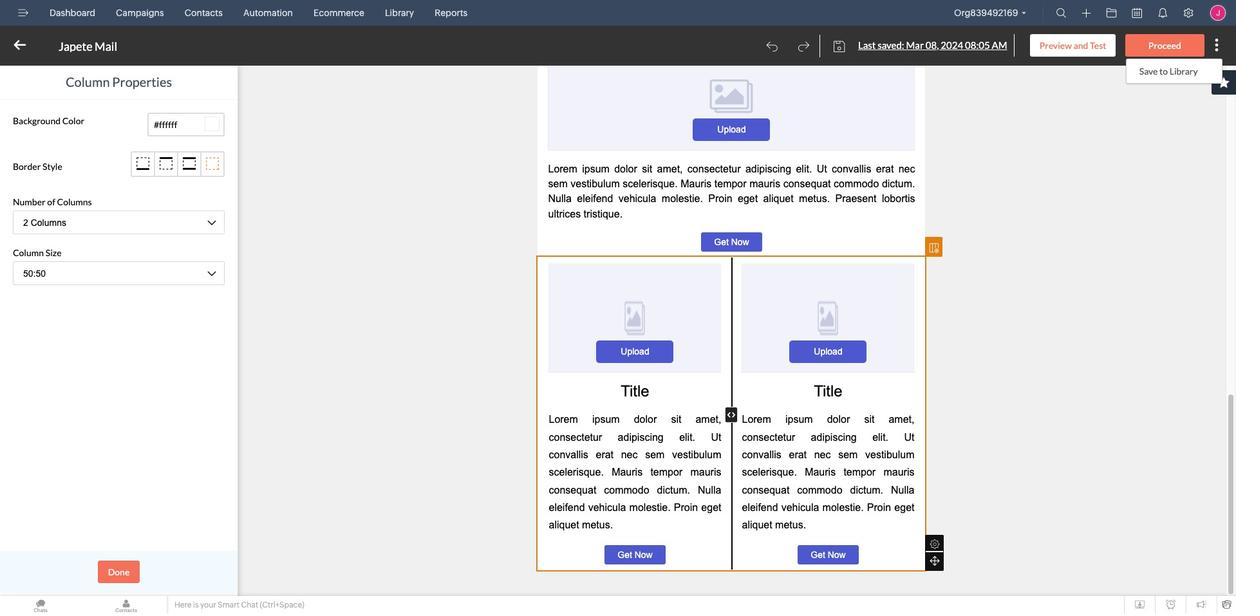 Task type: describe. For each thing, give the bounding box(es) containing it.
smart
[[218, 601, 240, 610]]

is
[[193, 601, 199, 610]]

(ctrl+space)
[[260, 601, 305, 610]]

ecommerce link
[[309, 0, 370, 26]]

chat
[[241, 601, 258, 610]]

contacts
[[185, 8, 223, 18]]

quick actions image
[[1083, 8, 1092, 18]]

automation
[[243, 8, 293, 18]]

configure settings image
[[1184, 8, 1194, 18]]

contacts image
[[86, 597, 167, 615]]

campaigns
[[116, 8, 164, 18]]

chats image
[[0, 597, 81, 615]]

campaigns link
[[111, 0, 169, 26]]

contacts link
[[180, 0, 228, 26]]

here
[[175, 601, 192, 610]]

your
[[200, 601, 216, 610]]



Task type: vqa. For each thing, say whether or not it's contained in the screenshot.
The Accounts link
no



Task type: locate. For each thing, give the bounding box(es) containing it.
library
[[385, 8, 414, 18]]

library link
[[380, 0, 420, 26]]

dashboard
[[50, 8, 95, 18]]

here is your smart chat (ctrl+space)
[[175, 601, 305, 610]]

folder image
[[1107, 8, 1117, 18]]

dashboard link
[[44, 0, 101, 26]]

org839492169
[[955, 8, 1019, 18]]

automation link
[[238, 0, 298, 26]]

ecommerce
[[314, 8, 365, 18]]

search image
[[1057, 8, 1067, 18]]

notifications image
[[1158, 8, 1169, 18]]

reports link
[[430, 0, 473, 26]]

reports
[[435, 8, 468, 18]]

calendar image
[[1133, 8, 1143, 18]]



